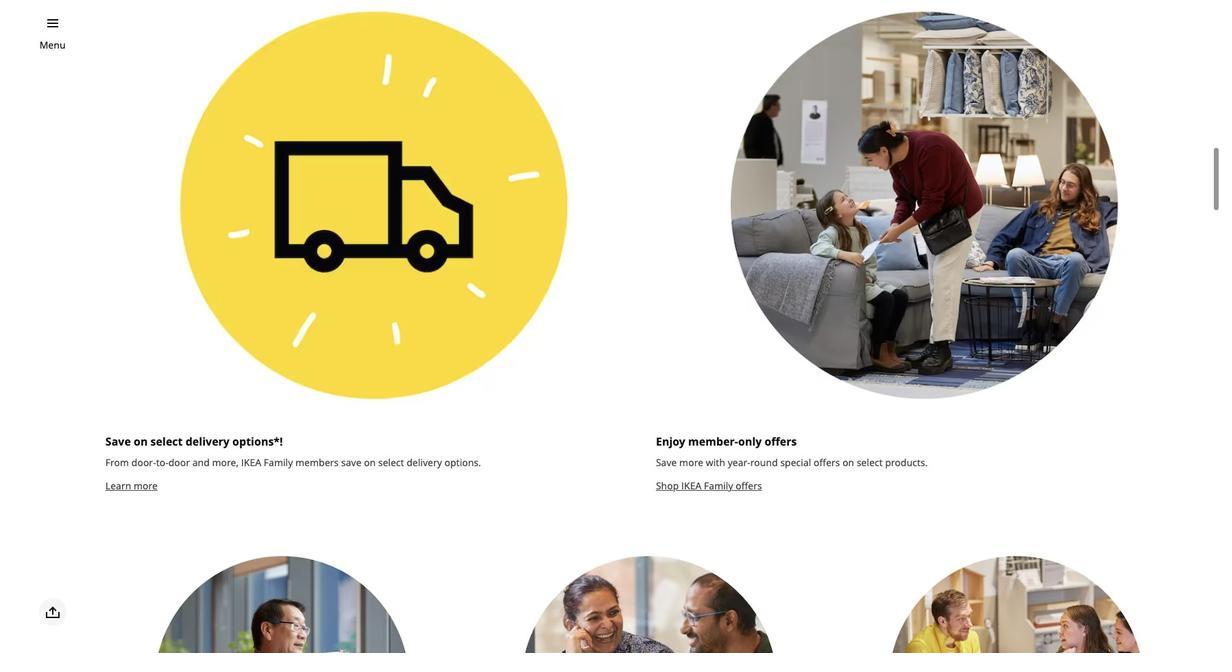 Task type: locate. For each thing, give the bounding box(es) containing it.
ikea
[[241, 457, 261, 470], [681, 480, 701, 493]]

0 horizontal spatial save
[[105, 435, 131, 450]]

0 vertical spatial save
[[105, 435, 131, 450]]

ikea down options*!
[[241, 457, 261, 470]]

ikea right shop
[[681, 480, 701, 493]]

select left products.
[[857, 457, 883, 470]]

save down enjoy at the bottom right of the page
[[656, 457, 677, 470]]

select right save
[[378, 457, 404, 470]]

1 horizontal spatial save
[[656, 457, 677, 470]]

on
[[134, 435, 148, 450], [364, 457, 376, 470], [842, 457, 854, 470]]

offers for family
[[736, 480, 762, 493]]

1 vertical spatial offers
[[814, 457, 840, 470]]

circular image of a man enjoying a cup of coffee. image
[[105, 552, 459, 654]]

delivery left options.
[[407, 457, 442, 470]]

1 vertical spatial save
[[656, 457, 677, 470]]

more
[[679, 457, 703, 470], [134, 480, 158, 493]]

delivery
[[186, 435, 230, 450], [407, 457, 442, 470]]

more down door-
[[134, 480, 158, 493]]

ikea inside save on select delivery options*! from door-to-door and more, ikea family members save on select delivery options.
[[241, 457, 261, 470]]

save up from
[[105, 435, 131, 450]]

0 horizontal spatial family
[[264, 457, 293, 470]]

0 vertical spatial family
[[264, 457, 293, 470]]

delivery up and at the left bottom
[[186, 435, 230, 450]]

enjoy member-only offers save more with year-round special offers on select products.
[[656, 435, 928, 470]]

more left with at the right of page
[[679, 457, 703, 470]]

1 horizontal spatial offers
[[765, 435, 797, 450]]

shop ikea family offers link
[[656, 480, 762, 493]]

save on select delivery options*! from door-to-door and more, ikea family members save on select delivery options.
[[105, 435, 481, 470]]

family down options*!
[[264, 457, 293, 470]]

enjoy
[[656, 435, 685, 450]]

1 horizontal spatial more
[[679, 457, 703, 470]]

0 vertical spatial offers
[[765, 435, 797, 450]]

save
[[105, 435, 131, 450], [656, 457, 677, 470]]

round
[[750, 457, 778, 470]]

0 horizontal spatial ikea
[[241, 457, 261, 470]]

1 horizontal spatial family
[[704, 480, 733, 493]]

family inside save on select delivery options*! from door-to-door and more, ikea family members save on select delivery options.
[[264, 457, 293, 470]]

special
[[780, 457, 811, 470]]

select inside enjoy member-only offers save more with year-round special offers on select products.
[[857, 457, 883, 470]]

1 horizontal spatial select
[[378, 457, 404, 470]]

2 horizontal spatial offers
[[814, 457, 840, 470]]

year-
[[728, 457, 750, 470]]

save inside save on select delivery options*! from door-to-door and more, ikea family members save on select delivery options.
[[105, 435, 131, 450]]

save inside enjoy member-only offers save more with year-round special offers on select products.
[[656, 457, 677, 470]]

0 horizontal spatial offers
[[736, 480, 762, 493]]

2 horizontal spatial select
[[857, 457, 883, 470]]

products.
[[885, 457, 928, 470]]

0 horizontal spatial delivery
[[186, 435, 230, 450]]

1 vertical spatial ikea
[[681, 480, 701, 493]]

shop
[[656, 480, 679, 493]]

family
[[264, 457, 293, 470], [704, 480, 733, 493]]

door-
[[131, 457, 156, 470]]

on up door-
[[134, 435, 148, 450]]

0 vertical spatial delivery
[[186, 435, 230, 450]]

offers down year-
[[736, 480, 762, 493]]

offers
[[765, 435, 797, 450], [814, 457, 840, 470], [736, 480, 762, 493]]

1 vertical spatial more
[[134, 480, 158, 493]]

select up to-
[[151, 435, 183, 450]]

2 horizontal spatial on
[[842, 457, 854, 470]]

on right special
[[842, 457, 854, 470]]

0 vertical spatial more
[[679, 457, 703, 470]]

2 vertical spatial offers
[[736, 480, 762, 493]]

offers for only
[[765, 435, 797, 450]]

offers up special
[[765, 435, 797, 450]]

on right save
[[364, 457, 376, 470]]

select
[[151, 435, 183, 450], [378, 457, 404, 470], [857, 457, 883, 470]]

0 vertical spatial ikea
[[241, 457, 261, 470]]

offers right special
[[814, 457, 840, 470]]

1 vertical spatial delivery
[[407, 457, 442, 470]]

0 horizontal spatial more
[[134, 480, 158, 493]]

0 horizontal spatial on
[[134, 435, 148, 450]]

family down with at the right of page
[[704, 480, 733, 493]]

to-
[[156, 457, 168, 470]]



Task type: describe. For each thing, give the bounding box(es) containing it.
learn
[[105, 480, 131, 493]]

options*!
[[232, 435, 283, 450]]

with
[[706, 457, 725, 470]]

0 horizontal spatial select
[[151, 435, 183, 450]]

save
[[341, 457, 361, 470]]

door
[[168, 457, 190, 470]]

and
[[192, 457, 210, 470]]

more,
[[212, 457, 239, 470]]

shop ikea family offers
[[656, 480, 762, 493]]

options.
[[444, 457, 481, 470]]

circular image of a man and a woman smiling. image
[[472, 552, 826, 654]]

more inside enjoy member-only offers save more with year-round special offers on select products.
[[679, 457, 703, 470]]

1 vertical spatial family
[[704, 480, 733, 493]]

from
[[105, 457, 129, 470]]

yellow circle with a black truck icon image
[[105, 4, 642, 407]]

circular image of an ikea co-worker helping customers design their space. image
[[839, 552, 1192, 654]]

on inside enjoy member-only offers save more with year-round special offers on select products.
[[842, 457, 854, 470]]

learn more link
[[105, 480, 158, 493]]

learn more
[[105, 480, 158, 493]]

member-
[[688, 435, 738, 450]]

1 horizontal spatial delivery
[[407, 457, 442, 470]]

menu button
[[40, 38, 65, 53]]

1 horizontal spatial on
[[364, 457, 376, 470]]

1 horizontal spatial ikea
[[681, 480, 701, 493]]

members
[[295, 457, 339, 470]]

only
[[738, 435, 762, 450]]

circle image of a family testing out a sofa at ikea. image
[[656, 4, 1193, 407]]

menu
[[40, 38, 65, 51]]



Task type: vqa. For each thing, say whether or not it's contained in the screenshot.
Frequently
no



